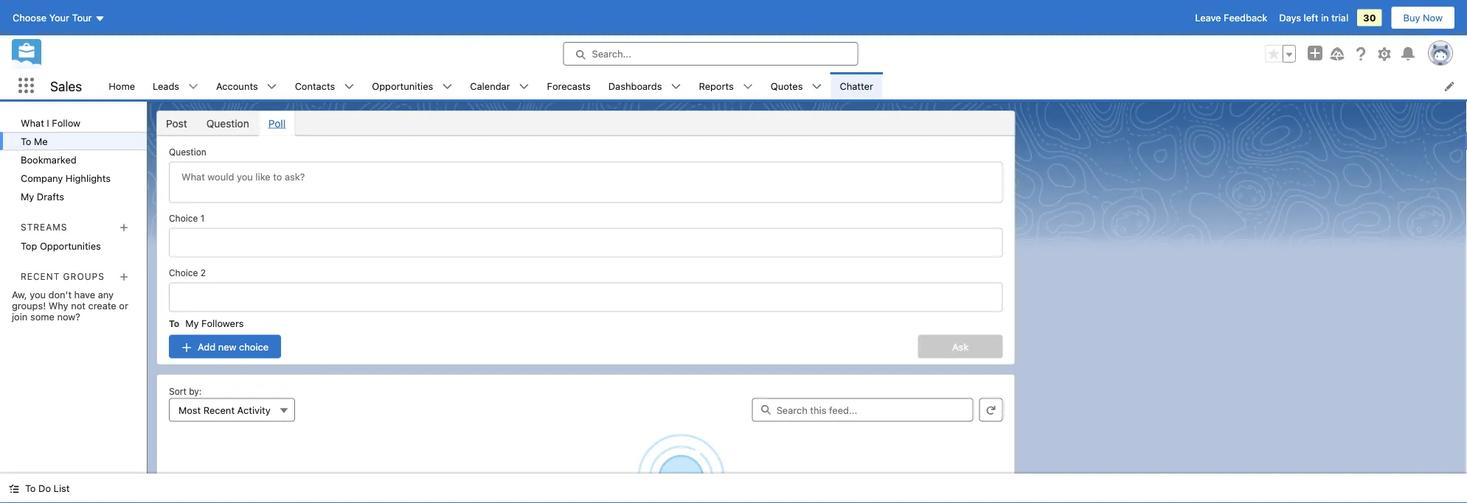 Task type: locate. For each thing, give the bounding box(es) containing it.
text default image right accounts
[[267, 82, 277, 92]]

0 horizontal spatial recent
[[21, 272, 60, 282]]

Choice 2 text field
[[169, 283, 1003, 312]]

search... button
[[563, 42, 858, 66]]

recent
[[21, 272, 60, 282], [203, 405, 235, 416]]

question down the post link
[[169, 147, 206, 158]]

2 text default image from the left
[[442, 82, 452, 92]]

5 text default image from the left
[[812, 82, 822, 92]]

1 vertical spatial to
[[169, 319, 179, 329]]

list
[[100, 72, 1467, 100]]

follow
[[52, 117, 81, 128]]

0 horizontal spatial my
[[21, 191, 34, 202]]

choice left the 1
[[169, 214, 198, 224]]

sort by:
[[169, 387, 202, 397]]

choose your tour button
[[12, 6, 106, 30]]

1 vertical spatial choice
[[169, 268, 198, 279]]

ask
[[953, 342, 969, 353]]

Choice 1 text field
[[169, 228, 1003, 258]]

text default image inside calendar list item
[[519, 82, 529, 92]]

add new choice
[[198, 342, 269, 353]]

text default image inside 'reports' list item
[[743, 82, 753, 92]]

tab list
[[156, 111, 1016, 136]]

aw,
[[12, 289, 27, 300]]

0 horizontal spatial opportunities
[[40, 241, 101, 252]]

text default image for dashboards
[[671, 82, 681, 92]]

to my followers
[[169, 318, 244, 329]]

text default image right leads
[[188, 82, 199, 92]]

contacts link
[[286, 72, 344, 100]]

why
[[49, 300, 68, 311]]

post link
[[157, 111, 197, 135]]

text default image
[[344, 82, 354, 92], [442, 82, 452, 92], [519, 82, 529, 92], [743, 82, 753, 92], [812, 82, 822, 92]]

2 vertical spatial to
[[25, 484, 36, 495]]

recent right most on the bottom left of page
[[203, 405, 235, 416]]

sales
[[50, 78, 82, 94]]

1 text default image from the left
[[344, 82, 354, 92]]

question
[[206, 117, 249, 129], [169, 147, 206, 158]]

1 vertical spatial my
[[185, 318, 199, 329]]

4 text default image from the left
[[743, 82, 753, 92]]

question down accounts link
[[206, 117, 249, 129]]

text default image for reports
[[743, 82, 753, 92]]

to inside button
[[25, 484, 36, 495]]

to left me
[[21, 136, 31, 147]]

text default image right the quotes
[[812, 82, 822, 92]]

to left followers
[[169, 319, 179, 329]]

contacts
[[295, 80, 335, 91]]

opportunities
[[372, 80, 433, 91], [40, 241, 101, 252]]

text default image inside opportunities list item
[[442, 82, 452, 92]]

text default image inside leads list item
[[188, 82, 199, 92]]

question link
[[197, 111, 259, 135]]

company
[[21, 173, 63, 184]]

text default image inside dashboards list item
[[671, 82, 681, 92]]

dashboards
[[609, 80, 662, 91]]

leads link
[[144, 72, 188, 100]]

text default image inside contacts list item
[[344, 82, 354, 92]]

calendar list item
[[461, 72, 538, 100]]

1 choice from the top
[[169, 214, 198, 224]]

dashboards list item
[[600, 72, 690, 100]]

leads
[[153, 80, 179, 91]]

quotes link
[[762, 72, 812, 100]]

text default image inside quotes list item
[[812, 82, 822, 92]]

to inside to my followers
[[169, 319, 179, 329]]

text default image right contacts
[[344, 82, 354, 92]]

to inside what i follow to me bookmarked company highlights my drafts
[[21, 136, 31, 147]]

my left drafts
[[21, 191, 34, 202]]

choice 2
[[169, 268, 206, 279]]

0 vertical spatial choice
[[169, 214, 198, 224]]

Search this feed... search field
[[752, 399, 974, 422]]

tour
[[72, 12, 92, 23]]

text default image left reports
[[671, 82, 681, 92]]

0 vertical spatial opportunities
[[372, 80, 433, 91]]

choose your tour
[[13, 12, 92, 23]]

my inside what i follow to me bookmarked company highlights my drafts
[[21, 191, 34, 202]]

leave feedback link
[[1195, 12, 1268, 23]]

drafts
[[37, 191, 64, 202]]

most recent activity
[[179, 405, 271, 416]]

3 text default image from the left
[[519, 82, 529, 92]]

text default image left do
[[9, 484, 19, 495]]

2 choice from the top
[[169, 268, 198, 279]]

contacts list item
[[286, 72, 363, 100]]

1 horizontal spatial recent
[[203, 405, 235, 416]]

to left do
[[25, 484, 36, 495]]

recent up you
[[21, 272, 60, 282]]

reports
[[699, 80, 734, 91]]

my up add
[[185, 318, 199, 329]]

to
[[21, 136, 31, 147], [169, 319, 179, 329], [25, 484, 36, 495]]

tab list containing post
[[156, 111, 1016, 136]]

days left in trial
[[1279, 12, 1349, 23]]

now
[[1423, 12, 1443, 23]]

most
[[179, 405, 201, 416]]

choice
[[239, 342, 269, 353]]

forecasts
[[547, 80, 591, 91]]

1
[[200, 214, 205, 224]]

my
[[21, 191, 34, 202], [185, 318, 199, 329]]

highlights
[[66, 173, 111, 184]]

text default image for opportunities
[[442, 82, 452, 92]]

don't
[[48, 289, 72, 300]]

question inside question link
[[206, 117, 249, 129]]

text default image right reports
[[743, 82, 753, 92]]

ask button
[[918, 335, 1003, 359]]

text default image for accounts
[[267, 82, 277, 92]]

in
[[1321, 12, 1329, 23]]

choice left 2
[[169, 268, 198, 279]]

1 vertical spatial recent
[[203, 405, 235, 416]]

why not create or join some now?
[[12, 300, 128, 323]]

0 vertical spatial question
[[206, 117, 249, 129]]

text default image right calendar
[[519, 82, 529, 92]]

Question text field
[[169, 162, 1003, 203]]

text default image
[[188, 82, 199, 92], [267, 82, 277, 92], [671, 82, 681, 92], [9, 484, 19, 495]]

quotes list item
[[762, 72, 831, 100]]

text default image inside accounts list item
[[267, 82, 277, 92]]

recent inside sort by: button
[[203, 405, 235, 416]]

opportunities link
[[363, 72, 442, 100]]

or
[[119, 300, 128, 311]]

group
[[1265, 45, 1296, 63]]

to for to do list
[[25, 484, 36, 495]]

your
[[49, 12, 69, 23]]

top opportunities link
[[0, 237, 147, 255]]

recent groups
[[21, 272, 105, 282]]

what i follow link
[[0, 114, 147, 132]]

0 vertical spatial my
[[21, 191, 34, 202]]

feedback
[[1224, 12, 1268, 23]]

not
[[71, 300, 86, 311]]

you
[[30, 289, 46, 300]]

1 horizontal spatial opportunities
[[372, 80, 433, 91]]

text default image inside to do list button
[[9, 484, 19, 495]]

groups
[[63, 272, 105, 282]]

Sort by: button
[[169, 399, 295, 422]]

text default image left calendar link
[[442, 82, 452, 92]]

company highlights link
[[0, 169, 147, 187]]

top opportunities
[[21, 241, 101, 252]]

0 vertical spatial to
[[21, 136, 31, 147]]

text default image for contacts
[[344, 82, 354, 92]]

leads list item
[[144, 72, 207, 100]]

me
[[34, 136, 48, 147]]

what i follow to me bookmarked company highlights my drafts
[[21, 117, 111, 202]]

choice
[[169, 214, 198, 224], [169, 268, 198, 279]]

accounts
[[216, 80, 258, 91]]



Task type: vqa. For each thing, say whether or not it's contained in the screenshot.
"grid"
no



Task type: describe. For each thing, give the bounding box(es) containing it.
bookmarked link
[[0, 151, 147, 169]]

new
[[218, 342, 237, 353]]

accounts link
[[207, 72, 267, 100]]

opportunities inside list item
[[372, 80, 433, 91]]

left
[[1304, 12, 1319, 23]]

choice for choice 2
[[169, 268, 198, 279]]

to me link
[[0, 132, 147, 151]]

text default image for quotes
[[812, 82, 822, 92]]

streams
[[21, 222, 67, 232]]

calendar
[[470, 80, 510, 91]]

chatter link
[[831, 72, 882, 100]]

to for to my followers
[[169, 319, 179, 329]]

calendar link
[[461, 72, 519, 100]]

some
[[30, 311, 55, 323]]

quotes
[[771, 80, 803, 91]]

search...
[[592, 48, 632, 59]]

groups!
[[12, 300, 46, 311]]

i
[[47, 117, 49, 128]]

1 vertical spatial question
[[169, 147, 206, 158]]

post
[[166, 117, 187, 129]]

list
[[54, 484, 70, 495]]

recent groups link
[[21, 272, 105, 282]]

accounts list item
[[207, 72, 286, 100]]

sort
[[169, 387, 187, 397]]

choose
[[13, 12, 47, 23]]

add
[[198, 342, 216, 353]]

aw, you don't have any groups!
[[12, 289, 114, 311]]

leave feedback
[[1195, 12, 1268, 23]]

any
[[98, 289, 114, 300]]

opportunities list item
[[363, 72, 461, 100]]

streams link
[[21, 222, 67, 232]]

have
[[74, 289, 95, 300]]

buy now button
[[1391, 6, 1456, 30]]

buy now
[[1404, 12, 1443, 23]]

bookmarked
[[21, 154, 77, 165]]

to do list
[[25, 484, 70, 495]]

poll
[[268, 117, 286, 129]]

home
[[109, 80, 135, 91]]

chatter
[[840, 80, 873, 91]]

what
[[21, 117, 44, 128]]

2
[[200, 268, 206, 279]]

poll link
[[259, 111, 295, 135]]

text default image for calendar
[[519, 82, 529, 92]]

join
[[12, 311, 28, 323]]

choice 1
[[169, 214, 205, 224]]

trial
[[1332, 12, 1349, 23]]

do
[[38, 484, 51, 495]]

to do list button
[[0, 474, 78, 504]]

1 vertical spatial opportunities
[[40, 241, 101, 252]]

text default image for leads
[[188, 82, 199, 92]]

reports link
[[690, 72, 743, 100]]

my drafts link
[[0, 187, 147, 206]]

dashboards link
[[600, 72, 671, 100]]

1 horizontal spatial my
[[185, 318, 199, 329]]

30
[[1364, 12, 1376, 23]]

forecasts link
[[538, 72, 600, 100]]

buy
[[1404, 12, 1421, 23]]

by:
[[189, 387, 202, 397]]

days
[[1279, 12, 1301, 23]]

add new choice button
[[169, 335, 281, 359]]

create
[[88, 300, 116, 311]]

activity
[[237, 405, 271, 416]]

reports list item
[[690, 72, 762, 100]]

top
[[21, 241, 37, 252]]

now?
[[57, 311, 80, 323]]

followers
[[201, 318, 244, 329]]

0 vertical spatial recent
[[21, 272, 60, 282]]

choice for choice 1
[[169, 214, 198, 224]]

home link
[[100, 72, 144, 100]]

list containing home
[[100, 72, 1467, 100]]

leave
[[1195, 12, 1221, 23]]



